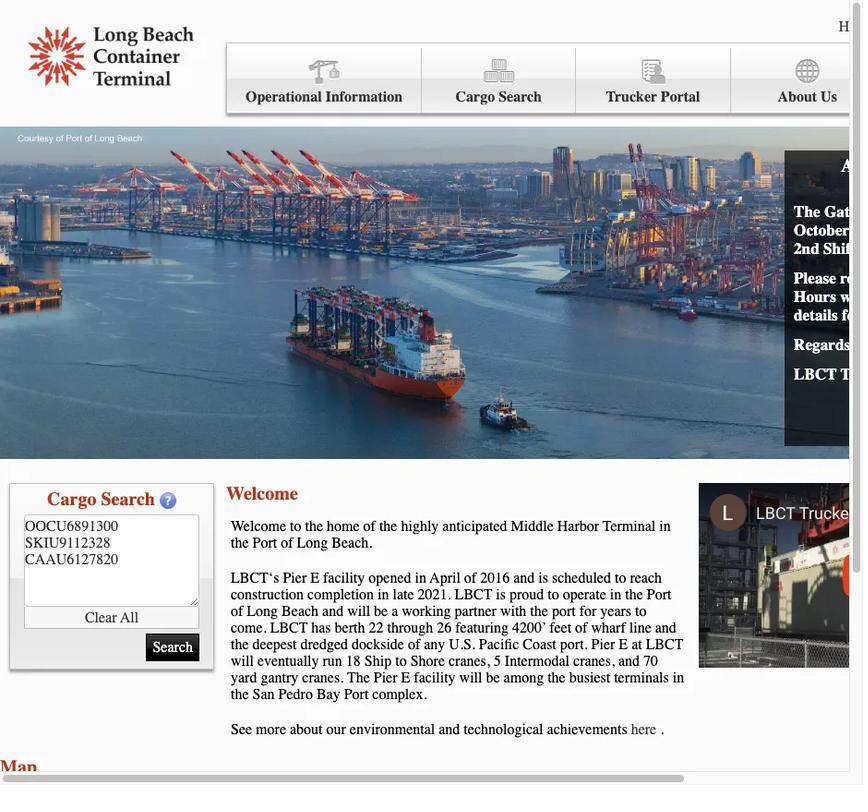Task type: vqa. For each thing, say whether or not it's contained in the screenshot.
refe at the top
yes



Task type: describe. For each thing, give the bounding box(es) containing it.
here link
[[632, 722, 657, 738]]

refe
[[841, 269, 864, 287]]

w
[[862, 202, 864, 221]]

dockside
[[352, 637, 405, 653]]

lbct's
[[231, 570, 279, 587]]

at
[[632, 637, 643, 653]]

see more about our environmental and technological achievements here .
[[231, 722, 664, 738]]

more
[[256, 722, 286, 738]]

terminals
[[614, 670, 670, 686]]

of down lbct's
[[231, 603, 243, 620]]

years
[[601, 603, 632, 620]]

the left 'san'
[[231, 686, 249, 703]]

pacific
[[479, 637, 520, 653]]

clear all
[[85, 609, 139, 626]]

gantry
[[261, 670, 299, 686]]

about
[[290, 722, 323, 738]]

construction
[[231, 587, 304, 603]]

home
[[327, 518, 360, 535]]

of left any
[[408, 637, 421, 653]]

us
[[821, 89, 838, 105]]

cargo search link
[[422, 48, 577, 113]]

and left technological
[[439, 722, 460, 738]]

portal
[[661, 89, 701, 105]]

terminal
[[603, 518, 656, 535]]

the up line
[[626, 587, 644, 603]]

april
[[430, 570, 461, 587]]

of up construction at the left of the page
[[281, 535, 293, 552]]

regards,​
[[795, 335, 855, 354]]

the left home
[[305, 518, 323, 535]]

1 cranes, from the left
[[449, 653, 490, 670]]

1 horizontal spatial facility
[[414, 670, 456, 686]]

welcome for welcome
[[226, 483, 298, 504]]

of left 2016
[[465, 570, 477, 587]]

all
[[120, 609, 139, 626]]

of right home
[[364, 518, 376, 535]]

working
[[402, 603, 451, 620]]

70
[[644, 653, 659, 670]]

busiest
[[570, 670, 611, 686]]

about us
[[778, 89, 838, 105]]

port inside 'welcome to the home of the highly anticipated middle harbor terminal in the port of long beach.'
[[253, 535, 277, 552]]

to right years
[[636, 603, 647, 620]]

in inside 'welcome to the home of the highly anticipated middle harbor terminal in the port of long beach.'
[[660, 518, 671, 535]]

5
[[494, 653, 502, 670]]

technological
[[464, 722, 544, 738]]

about us link
[[731, 48, 864, 113]]

search inside cargo search 'link'
[[499, 89, 542, 105]]

beach
[[282, 603, 319, 620]]

partner
[[455, 603, 497, 620]]

gate
[[825, 202, 858, 221]]

1 horizontal spatial will
[[348, 603, 371, 620]]

please
[[795, 269, 837, 287]]

trucker portal link
[[577, 48, 731, 113]]

bay
[[317, 686, 341, 703]]

4200'
[[513, 620, 547, 637]]

operate
[[563, 587, 607, 603]]

and right 2016
[[514, 570, 535, 587]]

through
[[388, 620, 434, 637]]

2 horizontal spatial will
[[460, 670, 483, 686]]

1 vertical spatial port
[[647, 587, 672, 603]]

run
[[323, 653, 343, 670]]

2 cranes, from the left
[[574, 653, 615, 670]]

of right feet
[[576, 620, 588, 637]]

and right line
[[656, 620, 677, 637]]

berth
[[335, 620, 365, 637]]

here
[[632, 722, 657, 738]]

in left late
[[378, 587, 389, 603]]

0 horizontal spatial will
[[231, 653, 254, 670]]

san
[[253, 686, 275, 703]]

the inside lbct's pier e facility opened in april of 2016 and is scheduled to reach construction completion in late 2021.  lbct is proud to operate in the port of long beach and will be a working partner with the port for years to come.  lbct has berth 22 through 26 featuring 4200' feet of wharf line and the deepest dredged dockside of any u.s. pacific coast port. pier e at lbct will eventually run 18 ship to shore cranes, 5 intermodal cranes, and 70 yard gantry cranes. the pier e facility will be among the busiest terminals in the san pedro bay port complex.
[[347, 670, 370, 686]]

2021.
[[418, 587, 451, 603]]

among
[[504, 670, 544, 686]]

operational information link
[[227, 48, 422, 113]]

completion
[[308, 587, 374, 603]]

coast
[[523, 637, 557, 653]]

clear
[[85, 609, 117, 626]]

environmental
[[350, 722, 435, 738]]

the up yard
[[231, 637, 249, 653]]

eventually
[[258, 653, 319, 670]]

middle
[[511, 518, 554, 535]]

in right 70
[[673, 670, 685, 686]]

the inside the gate w
[[795, 202, 821, 221]]

opened
[[369, 570, 412, 587]]

featuring
[[456, 620, 509, 637]]

trucker
[[606, 89, 658, 105]]

hom link
[[840, 18, 864, 35]]

come.
[[231, 620, 267, 637]]

please refe
[[795, 269, 864, 324]]

0 horizontal spatial is
[[496, 587, 506, 603]]

pedro
[[279, 686, 313, 703]]

port.
[[561, 637, 588, 653]]

tea
[[841, 365, 864, 383]]

feet
[[550, 620, 572, 637]]

2016
[[481, 570, 510, 587]]

reach
[[630, 570, 662, 587]]

in right operate on the bottom of the page
[[610, 587, 622, 603]]



Task type: locate. For each thing, give the bounding box(es) containing it.
1 vertical spatial pier
[[592, 637, 616, 653]]

0 horizontal spatial pier
[[283, 570, 307, 587]]

pier up beach
[[283, 570, 307, 587]]

port right bay on the left bottom
[[344, 686, 369, 703]]

menu bar
[[226, 42, 864, 114]]

1 horizontal spatial e
[[401, 670, 410, 686]]

1 horizontal spatial long
[[297, 535, 328, 552]]

2 horizontal spatial pier
[[592, 637, 616, 653]]

for
[[580, 603, 597, 620]]

the right among
[[548, 670, 566, 686]]

to
[[290, 518, 302, 535], [615, 570, 627, 587], [548, 587, 560, 603], [636, 603, 647, 620], [396, 653, 407, 670]]

0 vertical spatial facility
[[323, 570, 365, 587]]

the
[[795, 202, 821, 221], [347, 670, 370, 686]]

long left beach.
[[297, 535, 328, 552]]

1 horizontal spatial pier
[[374, 670, 398, 686]]

ship
[[365, 653, 392, 670]]

0 vertical spatial pier
[[283, 570, 307, 587]]

2 vertical spatial e
[[401, 670, 410, 686]]

anticipated
[[443, 518, 508, 535]]

Enter container numbers and/ or booking numbers. text field
[[24, 515, 200, 607]]

1 vertical spatial search
[[101, 489, 155, 510]]

2 vertical spatial pier
[[374, 670, 398, 686]]

the gate w
[[795, 202, 864, 258]]

the right run
[[347, 670, 370, 686]]

menu bar containing operational information
[[226, 42, 864, 114]]

lbct tea
[[795, 365, 864, 383]]

welcome to the home of the highly anticipated middle harbor terminal in the port of long beach.
[[231, 518, 671, 552]]

1 horizontal spatial the
[[795, 202, 821, 221]]

to left home
[[290, 518, 302, 535]]

beach.
[[332, 535, 373, 552]]

complex.
[[373, 686, 427, 703]]

e left at
[[619, 637, 628, 653]]

0 horizontal spatial long
[[247, 603, 278, 620]]

1 horizontal spatial search
[[499, 89, 542, 105]]

e left shore
[[401, 670, 410, 686]]

0 vertical spatial welcome
[[226, 483, 298, 504]]

hom
[[840, 18, 864, 35]]

to inside 'welcome to the home of the highly anticipated middle harbor terminal in the port of long beach.'
[[290, 518, 302, 535]]

is left proud
[[496, 587, 506, 603]]

1 vertical spatial facility
[[414, 670, 456, 686]]

and right beach
[[322, 603, 344, 620]]

the up lbct's
[[231, 535, 249, 552]]

0 horizontal spatial e
[[311, 570, 320, 587]]

2 horizontal spatial port
[[647, 587, 672, 603]]

lbct down regards,​
[[795, 365, 838, 383]]

intermodal
[[505, 653, 570, 670]]

0 horizontal spatial cargo
[[47, 489, 96, 510]]

0 horizontal spatial facility
[[323, 570, 365, 587]]

cargo search inside 'link'
[[456, 89, 542, 105]]

1 horizontal spatial cranes,
[[574, 653, 615, 670]]

18
[[346, 653, 361, 670]]

welcome
[[226, 483, 298, 504], [231, 518, 286, 535]]

trucker portal
[[606, 89, 701, 105]]

pier down dockside
[[374, 670, 398, 686]]

1 vertical spatial welcome
[[231, 518, 286, 535]]

0 horizontal spatial cranes,
[[449, 653, 490, 670]]

will left 5
[[460, 670, 483, 686]]

1 horizontal spatial be
[[486, 670, 500, 686]]

be left a
[[374, 603, 388, 620]]

achievements
[[547, 722, 628, 738]]

pier right port.
[[592, 637, 616, 653]]

None submit
[[146, 634, 200, 661]]

to right ship
[[396, 653, 407, 670]]

the left highly
[[380, 518, 398, 535]]

lbct right at
[[646, 637, 684, 653]]

0 vertical spatial long
[[297, 535, 328, 552]]

the left gate in the right of the page
[[795, 202, 821, 221]]

map
[[0, 757, 37, 778]]

0 vertical spatial the
[[795, 202, 821, 221]]

yard
[[231, 670, 257, 686]]

about
[[778, 89, 818, 105]]

highly
[[401, 518, 439, 535]]

dredged
[[301, 637, 348, 653]]

will
[[348, 603, 371, 620], [231, 653, 254, 670], [460, 670, 483, 686]]

1 vertical spatial cargo
[[47, 489, 96, 510]]

and left 70
[[619, 653, 640, 670]]

0 vertical spatial port
[[253, 535, 277, 552]]

shore
[[411, 653, 445, 670]]

e up beach
[[311, 570, 320, 587]]

1 horizontal spatial port
[[344, 686, 369, 703]]

has
[[312, 620, 331, 637]]

1 vertical spatial be
[[486, 670, 500, 686]]

proud
[[510, 587, 544, 603]]

0 vertical spatial cargo
[[456, 89, 495, 105]]

1 horizontal spatial cargo search
[[456, 89, 542, 105]]

be left among
[[486, 670, 500, 686]]

0 vertical spatial e
[[311, 570, 320, 587]]

line
[[630, 620, 652, 637]]

operational information
[[246, 89, 403, 105]]

22
[[369, 620, 384, 637]]

cranes.
[[302, 670, 344, 686]]

0 horizontal spatial be
[[374, 603, 388, 620]]

facility down any
[[414, 670, 456, 686]]

an
[[842, 155, 864, 176]]

1 vertical spatial cargo search
[[47, 489, 155, 510]]

lbct left has
[[270, 620, 308, 637]]

0 horizontal spatial cargo search
[[47, 489, 155, 510]]

to left reach
[[615, 570, 627, 587]]

1 vertical spatial long
[[247, 603, 278, 620]]

in
[[660, 518, 671, 535], [415, 570, 427, 587], [378, 587, 389, 603], [610, 587, 622, 603], [673, 670, 685, 686]]

our
[[327, 722, 346, 738]]

0 vertical spatial cargo search
[[456, 89, 542, 105]]

long inside 'welcome to the home of the highly anticipated middle harbor terminal in the port of long beach.'
[[297, 535, 328, 552]]

cargo inside 'link'
[[456, 89, 495, 105]]

late
[[393, 587, 414, 603]]

scheduled
[[552, 570, 612, 587]]

port up lbct's
[[253, 535, 277, 552]]

welcome for welcome to the home of the highly anticipated middle harbor terminal in the port of long beach.
[[231, 518, 286, 535]]

in right the terminal
[[660, 518, 671, 535]]

the
[[305, 518, 323, 535], [380, 518, 398, 535], [231, 535, 249, 552], [626, 587, 644, 603], [531, 603, 549, 620], [231, 637, 249, 653], [548, 670, 566, 686], [231, 686, 249, 703]]

2 vertical spatial port
[[344, 686, 369, 703]]

0 horizontal spatial port
[[253, 535, 277, 552]]

the left port
[[531, 603, 549, 620]]

facility
[[323, 570, 365, 587], [414, 670, 456, 686]]

cargo
[[456, 89, 495, 105], [47, 489, 96, 510]]

0 horizontal spatial the
[[347, 670, 370, 686]]

search
[[499, 89, 542, 105], [101, 489, 155, 510]]

any
[[424, 637, 446, 653]]

1 vertical spatial e
[[619, 637, 628, 653]]

1 vertical spatial the
[[347, 670, 370, 686]]

information
[[326, 89, 403, 105]]

long down lbct's
[[247, 603, 278, 620]]

u.s.
[[449, 637, 476, 653]]

wharf
[[592, 620, 626, 637]]

a
[[392, 603, 398, 620]]

will down come.
[[231, 653, 254, 670]]

port up line
[[647, 587, 672, 603]]

2 horizontal spatial e
[[619, 637, 628, 653]]

cranes, down wharf
[[574, 653, 615, 670]]

lbct's pier e facility opened in april of 2016 and is scheduled to reach construction completion in late 2021.  lbct is proud to operate in the port of long beach and will be a working partner with the port for years to come.  lbct has berth 22 through 26 featuring 4200' feet of wharf line and the deepest dredged dockside of any u.s. pacific coast port. pier e at lbct will eventually run 18 ship to shore cranes, 5 intermodal cranes, and 70 yard gantry cranes. the pier e facility will be among the busiest terminals in the san pedro bay port complex.
[[231, 570, 685, 703]]

0 horizontal spatial search
[[101, 489, 155, 510]]

welcome inside 'welcome to the home of the highly anticipated middle harbor terminal in the port of long beach.'
[[231, 518, 286, 535]]

in right late
[[415, 570, 427, 587]]

will left a
[[348, 603, 371, 620]]

cargo search
[[456, 89, 542, 105], [47, 489, 155, 510]]

long
[[297, 535, 328, 552], [247, 603, 278, 620]]

and
[[514, 570, 535, 587], [322, 603, 344, 620], [656, 620, 677, 637], [619, 653, 640, 670], [439, 722, 460, 738]]

port
[[552, 603, 576, 620]]

operational
[[246, 89, 322, 105]]

26
[[437, 620, 452, 637]]

1 horizontal spatial is
[[539, 570, 549, 587]]

facility down beach.
[[323, 570, 365, 587]]

1 horizontal spatial cargo
[[456, 89, 495, 105]]

lbct
[[795, 365, 838, 383], [455, 587, 493, 603], [270, 620, 308, 637], [646, 637, 684, 653]]

clear all button
[[24, 607, 200, 629]]

deepest
[[253, 637, 297, 653]]

is
[[539, 570, 549, 587], [496, 587, 506, 603]]

see
[[231, 722, 252, 738]]

harbor
[[558, 518, 600, 535]]

of
[[364, 518, 376, 535], [281, 535, 293, 552], [465, 570, 477, 587], [231, 603, 243, 620], [576, 620, 588, 637], [408, 637, 421, 653]]

to right proud
[[548, 587, 560, 603]]

with
[[501, 603, 527, 620]]

lbct up featuring in the right of the page
[[455, 587, 493, 603]]

is left scheduled
[[539, 570, 549, 587]]

cranes, left 5
[[449, 653, 490, 670]]

0 vertical spatial be
[[374, 603, 388, 620]]

long inside lbct's pier e facility opened in april of 2016 and is scheduled to reach construction completion in late 2021.  lbct is proud to operate in the port of long beach and will be a working partner with the port for years to come.  lbct has berth 22 through 26 featuring 4200' feet of wharf line and the deepest dredged dockside of any u.s. pacific coast port. pier e at lbct will eventually run 18 ship to shore cranes, 5 intermodal cranes, and 70 yard gantry cranes. the pier e facility will be among the busiest terminals in the san pedro bay port complex.
[[247, 603, 278, 620]]

0 vertical spatial search
[[499, 89, 542, 105]]



